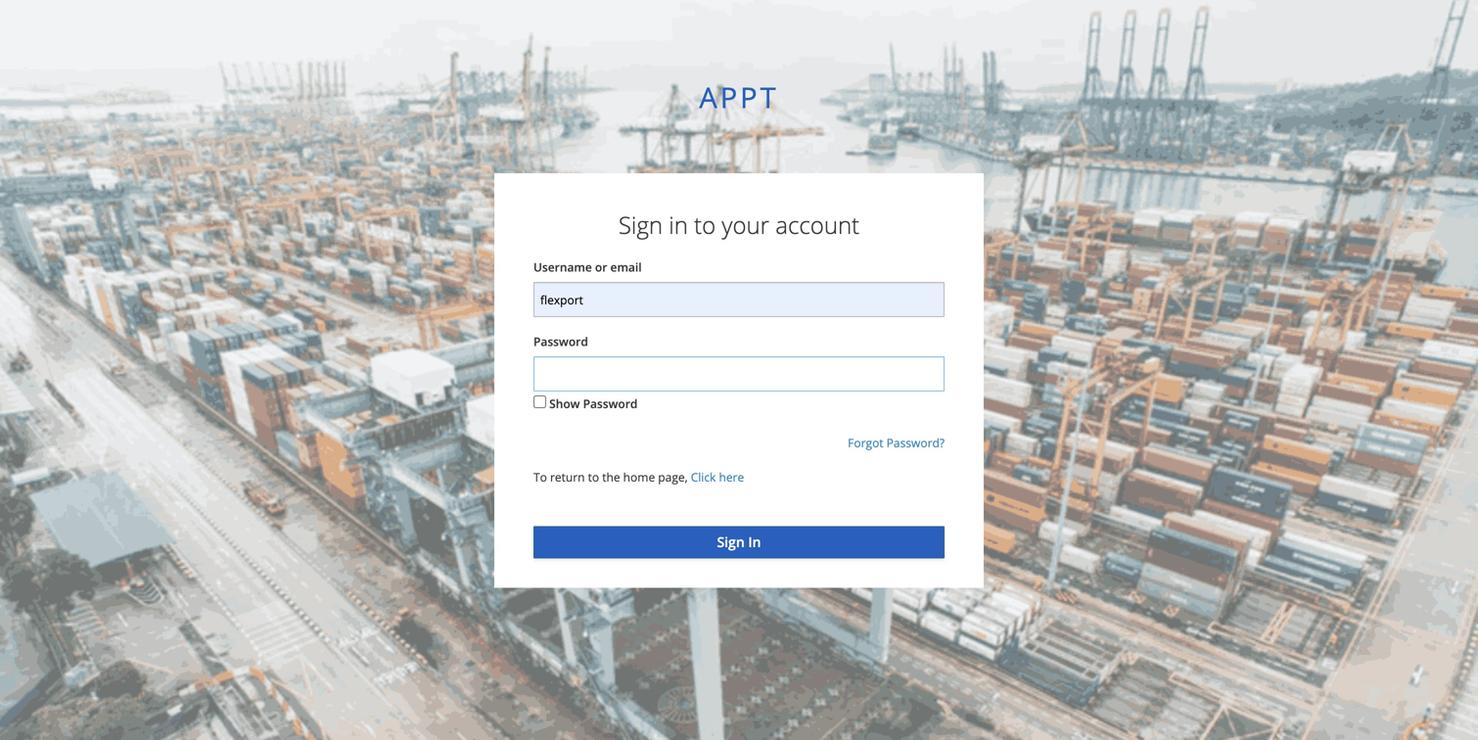 Task type: describe. For each thing, give the bounding box(es) containing it.
forgot
[[848, 435, 884, 451]]

password?
[[887, 435, 945, 451]]

click
[[691, 469, 716, 485]]

0 vertical spatial password
[[534, 334, 588, 350]]

to
[[534, 469, 547, 485]]

email
[[611, 259, 642, 275]]

forgot password?
[[848, 435, 945, 451]]

appt
[[700, 78, 779, 117]]

show
[[549, 396, 580, 412]]

1 vertical spatial password
[[583, 396, 638, 412]]

the
[[602, 469, 620, 485]]

to return to the home page, click here
[[534, 469, 744, 485]]

home
[[623, 469, 655, 485]]

account
[[776, 209, 860, 241]]

sign in to your account
[[619, 209, 860, 241]]

Show Password checkbox
[[534, 396, 546, 409]]

to for the
[[588, 469, 599, 485]]

or
[[595, 259, 608, 275]]

forgot password? link
[[848, 435, 945, 451]]



Task type: locate. For each thing, give the bounding box(es) containing it.
in
[[669, 209, 688, 241]]

password up show
[[534, 334, 588, 350]]

Password password field
[[534, 357, 945, 392]]

Username or email text field
[[534, 282, 945, 317]]

to for your
[[694, 209, 716, 241]]

page,
[[658, 469, 688, 485]]

1 horizontal spatial to
[[694, 209, 716, 241]]

0 horizontal spatial to
[[588, 469, 599, 485]]

None submit
[[534, 527, 945, 559]]

username
[[534, 259, 592, 275]]

0 vertical spatial to
[[694, 209, 716, 241]]

1 vertical spatial to
[[588, 469, 599, 485]]

to left the
[[588, 469, 599, 485]]

your
[[722, 209, 770, 241]]

return
[[550, 469, 585, 485]]

sign
[[619, 209, 663, 241]]

to right in
[[694, 209, 716, 241]]

click here link
[[691, 469, 744, 485]]

show password
[[549, 396, 638, 412]]

username or email
[[534, 259, 642, 275]]

password
[[534, 334, 588, 350], [583, 396, 638, 412]]

to
[[694, 209, 716, 241], [588, 469, 599, 485]]

here
[[719, 469, 744, 485]]

password right show
[[583, 396, 638, 412]]



